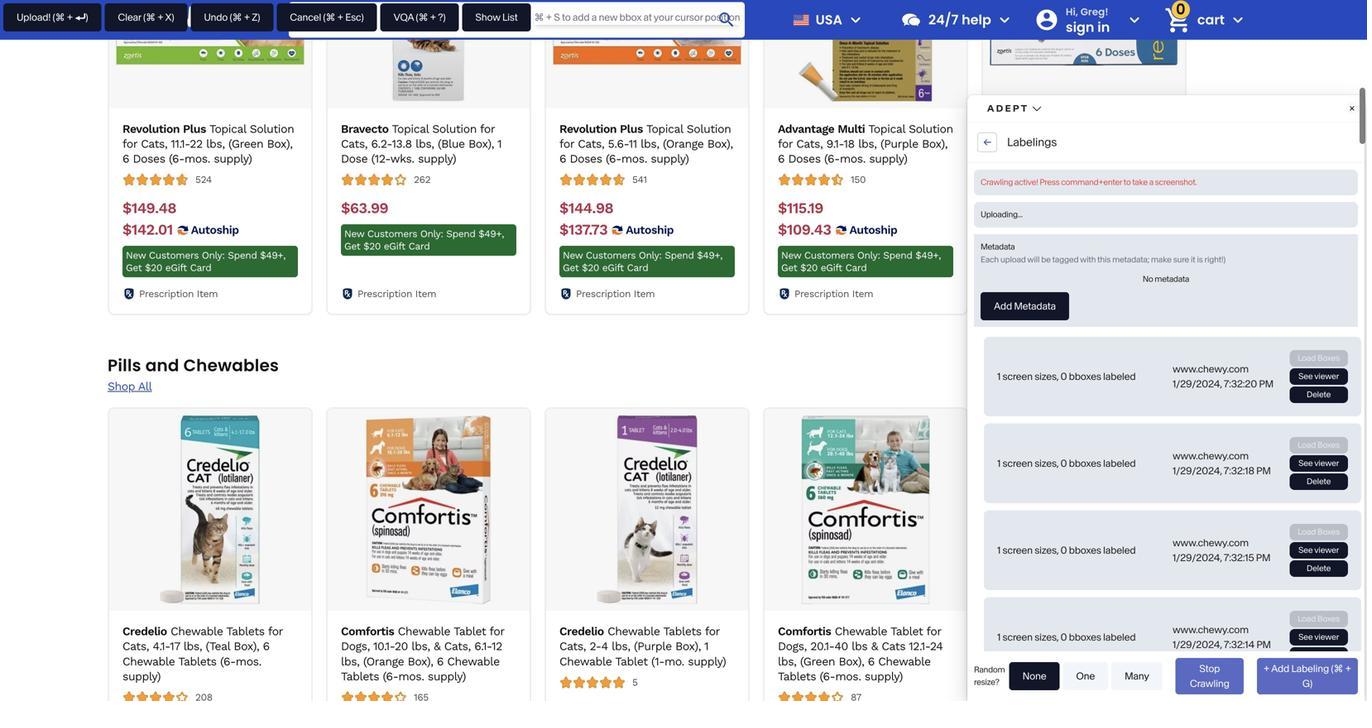 Task type: describe. For each thing, give the bounding box(es) containing it.
plus for $149.48
[[183, 221, 206, 234]]

1 get from the left
[[126, 361, 142, 372]]

box), for $115.19
[[922, 236, 948, 249]]

for for $144.98
[[559, 236, 574, 249]]

$63.99 text field
[[341, 298, 388, 316]]

topical solution for cats, 5.6-11 lbs, (orange box), 6 doses (6-mos. supply)
[[559, 221, 733, 264]]

revolution plus for $149.48
[[122, 221, 206, 234]]

box), inside topical solution for cats, 5.1-15 lbs, (blue box), 6 doses (6-mos. supply)
[[1111, 236, 1136, 249]]

mos. for $115.19
[[840, 250, 866, 264]]

chewy support image
[[900, 9, 922, 31]]

1 only: from the left
[[202, 348, 225, 360]]

shop
[[108, 478, 135, 492]]

(6- for $115.19
[[824, 250, 840, 264]]

help
[[962, 10, 991, 29]]

6 for $115.19
[[778, 250, 785, 264]]

6 for $149.48
[[122, 250, 129, 264]]

$171.98
[[996, 298, 1047, 316]]

1 spend from the left
[[228, 348, 257, 360]]

11.1-
[[171, 236, 190, 249]]

mos. inside topical solution for cats, 5.1-15 lbs, (blue box), 6 doses (6-mos. supply)
[[1048, 250, 1074, 264]]

6 inside topical solution for cats, 5.1-15 lbs, (blue box), 6 doses (6-mos. supply)
[[1140, 236, 1147, 249]]

supply) inside topical solution for cats, 5.1-15 lbs, (blue box), 6 doses (6-mos. supply)
[[1078, 250, 1116, 264]]

prescription
[[139, 387, 194, 398]]

2 new customers only: spend $49+, get $20 egift card from the left
[[1000, 348, 1160, 372]]

box), for $149.48
[[267, 236, 293, 249]]

$149.48
[[122, 298, 176, 316]]

revolution plus topical solution for cats, 5.6-11 lbs, (orange box), 6 doses (6-mos. supply) image
[[553, 12, 742, 200]]

$63.99
[[341, 298, 388, 316]]

mos. for $144.98
[[621, 250, 647, 264]]

2 spend from the left
[[1102, 348, 1131, 360]]

submit search image
[[717, 10, 737, 30]]

hi, greg! sign in
[[1066, 5, 1110, 36]]

dose
[[341, 250, 368, 264]]

solution for $149.48
[[250, 221, 294, 234]]

greg!
[[1081, 5, 1109, 18]]

2 $49+, from the left
[[1134, 348, 1160, 360]]

2 get from the left
[[1000, 361, 1016, 372]]

box), for $144.98
[[707, 236, 733, 249]]

and
[[145, 452, 179, 476]]

in
[[1098, 18, 1110, 36]]

541
[[632, 272, 647, 284]]

comfortis chewable tablet for dogs, 20.1-40 lbs & cats 12.1-24 lbs, (green box), 6 chewable tablets (6-mo... image
[[771, 514, 960, 701]]

18
[[844, 236, 855, 249]]

(blue for mos.
[[1080, 236, 1107, 249]]

1 customers from the left
[[149, 348, 199, 360]]

revolution for $144.98
[[559, 221, 617, 234]]

topical solution for cats, 9.1-18 lbs, (purple box), 6 doses (6-mos. supply)
[[778, 221, 953, 264]]

3 revolution from the left
[[996, 221, 1054, 234]]

solution for $144.98
[[687, 221, 731, 234]]

for for $115.19
[[778, 236, 793, 249]]

6.2-
[[371, 236, 392, 249]]

list containing $149.48
[[108, 3, 1260, 414]]

topical solution for cats, 6.2-13.8 lbs, (blue box), 1 dose (12-wks. supply)
[[341, 221, 502, 264]]

all
[[138, 478, 152, 492]]

cats, inside topical solution for cats, 5.1-15 lbs, (blue box), 6 doses (6-mos. supply)
[[996, 236, 1023, 249]]

24/7
[[929, 10, 959, 29]]

autoship
[[1067, 322, 1115, 335]]

credelio chewable tablets for cats, 2-4 lbs, (purple box), 1 chewable tablet (1-mo. supply) image
[[553, 514, 742, 701]]

15
[[1044, 236, 1054, 249]]

2 card from the left
[[1064, 361, 1085, 372]]

1 new from the left
[[126, 348, 146, 360]]

credelio chewable tablets for cats, 4.1-17 lbs, (teal box), 6 chewable tablets (6-mos. supply) image
[[116, 514, 305, 701]]

shop all link
[[108, 478, 152, 492]]

topical for $149.48
[[209, 221, 246, 234]]

plus for $144.98
[[620, 221, 643, 234]]

prescription item
[[139, 387, 218, 398]]

topical for $144.98
[[646, 221, 683, 234]]

lbs, for $63.99
[[416, 236, 434, 249]]

$163.38 text field
[[996, 320, 1049, 338]]

account menu image
[[1125, 10, 1145, 30]]

bravecto
[[341, 221, 389, 234]]

pills
[[108, 452, 141, 476]]

revolution plus for $144.98
[[559, 221, 643, 234]]

9.1-
[[827, 236, 844, 249]]

cart
[[1197, 10, 1225, 29]]

11
[[629, 236, 637, 249]]

usa
[[816, 10, 843, 29]]

2 only: from the left
[[1076, 348, 1099, 360]]

sign
[[1066, 18, 1095, 36]]

topical inside topical solution for cats, 5.1-15 lbs, (blue box), 6 doses (6-mos. supply)
[[1057, 221, 1094, 234]]

2 $20 from the left
[[1019, 361, 1036, 372]]

for for $149.48
[[122, 236, 137, 249]]

(6- inside topical solution for cats, 5.1-15 lbs, (blue box), 6 doses (6-mos. supply)
[[1033, 250, 1048, 264]]

doses inside topical solution for cats, 5.1-15 lbs, (blue box), 6 doses (6-mos. supply)
[[996, 250, 1029, 264]]

(blue for wks.
[[438, 236, 465, 249]]

revolution for $149.48
[[122, 221, 180, 234]]

solution for $63.99
[[432, 221, 477, 234]]

chewy home image
[[173, 0, 256, 37]]

24/7 help
[[929, 10, 991, 29]]

lbs, for $149.48
[[206, 236, 225, 249]]



Task type: locate. For each thing, give the bounding box(es) containing it.
box), inside topical solution for cats, 11.1-22 lbs, (green box), 6 doses (6-mos. supply)
[[267, 236, 293, 249]]

cats, for $144.98
[[578, 236, 604, 249]]

(purple
[[881, 236, 918, 249]]

$163.38
[[996, 320, 1049, 337]]

1 card from the left
[[190, 361, 211, 372]]

box), right (orange
[[707, 236, 733, 249]]

2 list from the top
[[108, 506, 1260, 701]]

0 horizontal spatial $49+,
[[260, 348, 286, 360]]

5 box), from the left
[[1111, 236, 1136, 249]]

2 plus from the left
[[620, 221, 643, 234]]

box), right "(purple"
[[922, 236, 948, 249]]

5.1-
[[1027, 236, 1044, 249]]

5 lbs, from the left
[[1058, 236, 1076, 249]]

spend
[[228, 348, 257, 360], [1102, 348, 1131, 360]]

new customers only: spend $49+, get $20 egift card down autoship
[[1000, 348, 1160, 372]]

topical solution for cats, 11.1-22 lbs, (green box), 6 doses (6-mos. supply)
[[122, 221, 294, 264]]

(blue left 1
[[438, 236, 465, 249]]

0 horizontal spatial get
[[126, 361, 142, 372]]

0 horizontal spatial $20
[[145, 361, 162, 372]]

box),
[[267, 236, 293, 249], [468, 236, 494, 249], [707, 236, 733, 249], [922, 236, 948, 249], [1111, 236, 1136, 249]]

(6- for $149.48
[[169, 250, 184, 264]]

only:
[[202, 348, 225, 360], [1076, 348, 1099, 360]]

(6-
[[169, 250, 184, 264], [606, 250, 621, 264], [824, 250, 840, 264], [1033, 250, 1048, 264]]

cats,
[[141, 236, 167, 249], [341, 236, 368, 249], [578, 236, 604, 249], [796, 236, 823, 249], [996, 236, 1023, 249]]

box), inside topical solution for cats, 5.6-11 lbs, (orange box), 6 doses (6-mos. supply)
[[707, 236, 733, 249]]

1 $20 from the left
[[145, 361, 162, 372]]

2 revolution plus from the left
[[559, 221, 643, 234]]

new down $163.38 text field
[[1000, 348, 1020, 360]]

cats, left 5.6-
[[578, 236, 604, 249]]

cats, left 11.1- at the left of the page
[[141, 236, 167, 249]]

topical inside topical solution for cats, 5.6-11 lbs, (orange box), 6 doses (6-mos. supply)
[[646, 221, 683, 234]]

(6- for $144.98
[[606, 250, 621, 264]]

1 topical from the left
[[209, 221, 246, 234]]

revolution up 5.6-
[[559, 221, 617, 234]]

lbs, right 22
[[206, 236, 225, 249]]

cart link
[[1158, 0, 1225, 40]]

mos. down 22
[[184, 250, 210, 264]]

5 cats, from the left
[[996, 236, 1023, 249]]

supply) for $149.48
[[214, 250, 252, 264]]

card down autoship
[[1064, 361, 1085, 372]]

solution
[[250, 221, 294, 234], [432, 221, 477, 234], [687, 221, 731, 234], [909, 221, 953, 234], [1097, 221, 1142, 234]]

1 horizontal spatial menu image
[[846, 10, 866, 30]]

supply) down "(purple"
[[869, 250, 907, 264]]

(blue
[[438, 236, 465, 249], [1080, 236, 1107, 249]]

3 box), from the left
[[707, 236, 733, 249]]

1 list from the top
[[108, 3, 1260, 414]]

new up prescription icon
[[126, 348, 146, 360]]

22
[[190, 236, 203, 249]]

supply) down (orange
[[651, 250, 689, 264]]

(6- inside topical solution for cats, 11.1-22 lbs, (green box), 6 doses (6-mos. supply)
[[169, 250, 184, 264]]

plus up 22
[[183, 221, 206, 234]]

revolution
[[122, 221, 180, 234], [559, 221, 617, 234], [996, 221, 1054, 234]]

solution inside topical solution for cats, 6.2-13.8 lbs, (blue box), 1 dose (12-wks. supply)
[[432, 221, 477, 234]]

doses for $149.48
[[133, 250, 165, 264]]

solution inside topical solution for cats, 5.1-15 lbs, (blue box), 6 doses (6-mos. supply)
[[1097, 221, 1142, 234]]

1 lbs, from the left
[[206, 236, 225, 249]]

(6- inside topical solution for cats, 5.6-11 lbs, (orange box), 6 doses (6-mos. supply)
[[606, 250, 621, 264]]

doses up $149.48
[[133, 250, 165, 264]]

4 supply) from the left
[[869, 250, 907, 264]]

5.6-
[[608, 236, 629, 249]]

3 solution from the left
[[687, 221, 731, 234]]

supply) for $115.19
[[869, 250, 907, 264]]

new customers only: spend $49+, get $20 egift card up item
[[126, 348, 286, 372]]

revolution up 11.1- at the left of the page
[[122, 221, 180, 234]]

3 lbs, from the left
[[641, 236, 659, 249]]

list
[[108, 3, 1260, 414], [108, 506, 1260, 701]]

2 solution from the left
[[432, 221, 477, 234]]

2 new from the left
[[1000, 348, 1020, 360]]

(green
[[228, 236, 263, 249]]

supply) right wks.
[[418, 250, 456, 264]]

$144.98 text field
[[559, 298, 613, 316]]

item
[[197, 387, 218, 398]]

customers down $163.38 text field
[[1023, 348, 1073, 360]]

1 $49+, from the left
[[260, 348, 286, 360]]

multi
[[838, 221, 865, 234]]

topical inside topical solution for cats, 6.2-13.8 lbs, (blue box), 1 dose (12-wks. supply)
[[392, 221, 429, 234]]

doses down advantage on the right
[[788, 250, 821, 264]]

supply) down (green
[[214, 250, 252, 264]]

mos. down 15
[[1048, 250, 1074, 264]]

revolution plus up 5.6-
[[559, 221, 643, 234]]

topical solution for cats, 5.1-15 lbs, (blue box), 6 doses (6-mos. supply)
[[996, 221, 1160, 264]]

lbs, right 11
[[641, 236, 659, 249]]

customers
[[149, 348, 199, 360], [1023, 348, 1073, 360]]

3 supply) from the left
[[651, 250, 689, 264]]

1 horizontal spatial plus
[[620, 221, 643, 234]]

1
[[497, 236, 502, 249]]

revolution plus up 11.1- at the left of the page
[[122, 221, 206, 234]]

1 horizontal spatial (blue
[[1080, 236, 1107, 249]]

1 vertical spatial list
[[108, 506, 1260, 701]]

0 horizontal spatial new
[[126, 348, 146, 360]]

1 egift from the left
[[165, 361, 187, 372]]

(blue right 15
[[1080, 236, 1107, 249]]

2 lbs, from the left
[[416, 236, 434, 249]]

wks.
[[390, 250, 414, 264]]

1 box), from the left
[[267, 236, 293, 249]]

topical for $115.19
[[868, 221, 905, 234]]

plus up 11
[[620, 221, 643, 234]]

solution for $115.19
[[909, 221, 953, 234]]

topical inside topical solution for cats, 9.1-18 lbs, (purple box), 6 doses (6-mos. supply)
[[868, 221, 905, 234]]

2 egift from the left
[[1039, 361, 1061, 372]]

1 doses from the left
[[133, 250, 165, 264]]

for
[[480, 221, 495, 234], [1145, 221, 1160, 234], [122, 236, 137, 249], [559, 236, 574, 249], [778, 236, 793, 249]]

1 horizontal spatial spend
[[1102, 348, 1131, 360]]

box), inside topical solution for cats, 6.2-13.8 lbs, (blue box), 1 dose (12-wks. supply)
[[468, 236, 494, 249]]

1 (blue from the left
[[438, 236, 465, 249]]

customers up prescription item
[[149, 348, 199, 360]]

(6- down 11.1- at the left of the page
[[169, 250, 184, 264]]

Product search field
[[289, 2, 745, 38]]

0 horizontal spatial customers
[[149, 348, 199, 360]]

lbs, inside topical solution for cats, 11.1-22 lbs, (green box), 6 doses (6-mos. supply)
[[206, 236, 225, 249]]

5 solution from the left
[[1097, 221, 1142, 234]]

for inside topical solution for cats, 5.1-15 lbs, (blue box), 6 doses (6-mos. supply)
[[1145, 221, 1160, 234]]

3 (6- from the left
[[824, 250, 840, 264]]

get up prescription icon
[[126, 361, 142, 372]]

4 doses from the left
[[996, 250, 1029, 264]]

card
[[190, 361, 211, 372], [1064, 361, 1085, 372]]

3 cats, from the left
[[578, 236, 604, 249]]

prescription image
[[122, 386, 136, 399]]

(orange
[[663, 236, 704, 249]]

mos.
[[184, 250, 210, 264], [621, 250, 647, 264], [840, 250, 866, 264], [1048, 250, 1074, 264]]

0 horizontal spatial (blue
[[438, 236, 465, 249]]

2 topical from the left
[[392, 221, 429, 234]]

supply) inside topical solution for cats, 11.1-22 lbs, (green box), 6 doses (6-mos. supply)
[[214, 250, 252, 264]]

3 doses from the left
[[788, 250, 821, 264]]

doses for $144.98
[[570, 250, 602, 264]]

1 revolution plus from the left
[[122, 221, 206, 234]]

0 horizontal spatial revolution
[[122, 221, 180, 234]]

cats, for $149.48
[[141, 236, 167, 249]]

new customers only: spend $49+, get $20 egift card
[[126, 348, 286, 372], [1000, 348, 1160, 372]]

mos. inside topical solution for cats, 5.6-11 lbs, (orange box), 6 doses (6-mos. supply)
[[621, 250, 647, 264]]

3 mos. from the left
[[840, 250, 866, 264]]

(6- inside topical solution for cats, 9.1-18 lbs, (purple box), 6 doses (6-mos. supply)
[[824, 250, 840, 264]]

lbs, right 18
[[858, 236, 877, 249]]

1 horizontal spatial $20
[[1019, 361, 1036, 372]]

1 horizontal spatial egift
[[1039, 361, 1061, 372]]

help menu image
[[995, 10, 1015, 30]]

chewables
[[183, 452, 279, 476]]

0 horizontal spatial spend
[[228, 348, 257, 360]]

cats, for $115.19
[[796, 236, 823, 249]]

usa button
[[786, 0, 866, 40]]

new
[[126, 348, 146, 360], [1000, 348, 1020, 360]]

$49+,
[[260, 348, 286, 360], [1134, 348, 1160, 360]]

for inside topical solution for cats, 5.6-11 lbs, (orange box), 6 doses (6-mos. supply)
[[559, 236, 574, 249]]

box), right (green
[[267, 236, 293, 249]]

topical inside topical solution for cats, 11.1-22 lbs, (green box), 6 doses (6-mos. supply)
[[209, 221, 246, 234]]

doses up $144.98 on the left of the page
[[570, 250, 602, 264]]

for inside topical solution for cats, 9.1-18 lbs, (purple box), 6 doses (6-mos. supply)
[[778, 236, 793, 249]]

mos. for $149.48
[[184, 250, 210, 264]]

menu image left 'chewy home' image
[[119, 1, 152, 35]]

revolution plus
[[122, 221, 206, 234], [559, 221, 643, 234]]

hi,
[[1066, 5, 1078, 18]]

(6- down 9.1-
[[824, 250, 840, 264]]

supply)
[[214, 250, 252, 264], [418, 250, 456, 264], [651, 250, 689, 264], [869, 250, 907, 264], [1078, 250, 1116, 264]]

0 horizontal spatial card
[[190, 361, 211, 372]]

Search text field
[[289, 2, 745, 38]]

menu image
[[119, 1, 152, 35], [846, 10, 866, 30]]

2 mos. from the left
[[621, 250, 647, 264]]

menu image inside 'usa' dropdown button
[[846, 10, 866, 30]]

box), for $63.99
[[468, 236, 494, 249]]

2 supply) from the left
[[418, 250, 456, 264]]

5 supply) from the left
[[1078, 250, 1116, 264]]

2 (blue from the left
[[1080, 236, 1107, 249]]

$115.19
[[778, 298, 823, 316]]

1 horizontal spatial $49+,
[[1134, 348, 1160, 360]]

$144.98
[[559, 298, 613, 316]]

2 box), from the left
[[468, 236, 494, 249]]

524
[[195, 272, 212, 284]]

supply) inside topical solution for cats, 9.1-18 lbs, (purple box), 6 doses (6-mos. supply)
[[869, 250, 907, 264]]

$20 down $163.38 text field
[[1019, 361, 1036, 372]]

lbs, inside topical solution for cats, 6.2-13.8 lbs, (blue box), 1 dose (12-wks. supply)
[[416, 236, 434, 249]]

(blue inside topical solution for cats, 6.2-13.8 lbs, (blue box), 1 dose (12-wks. supply)
[[438, 236, 465, 249]]

0 horizontal spatial egift
[[165, 361, 187, 372]]

2 revolution from the left
[[559, 221, 617, 234]]

doses inside topical solution for cats, 9.1-18 lbs, (purple box), 6 doses (6-mos. supply)
[[788, 250, 821, 264]]

6 inside topical solution for cats, 5.6-11 lbs, (orange box), 6 doses (6-mos. supply)
[[559, 250, 566, 264]]

3 topical from the left
[[646, 221, 683, 234]]

solution inside topical solution for cats, 9.1-18 lbs, (purple box), 6 doses (6-mos. supply)
[[909, 221, 953, 234]]

cats, up dose
[[341, 236, 368, 249]]

for for $63.99
[[480, 221, 495, 234]]

1 new customers only: spend $49+, get $20 egift card from the left
[[126, 348, 286, 372]]

2 cats, from the left
[[341, 236, 368, 249]]

items image
[[1163, 6, 1192, 35]]

0 horizontal spatial only:
[[202, 348, 225, 360]]

get down $163.38 text field
[[1000, 361, 1016, 372]]

revolution plus topical solution for cats, 11.1-22 lbs, (green box), 6 doses (6-mos. supply) image
[[116, 12, 305, 200]]

cats, inside topical solution for cats, 11.1-22 lbs, (green box), 6 doses (6-mos. supply)
[[141, 236, 167, 249]]

$171.98 text field
[[996, 298, 1047, 316]]

1 solution from the left
[[250, 221, 294, 234]]

6 inside topical solution for cats, 11.1-22 lbs, (green box), 6 doses (6-mos. supply)
[[122, 250, 129, 264]]

1 horizontal spatial get
[[1000, 361, 1016, 372]]

5 topical from the left
[[1057, 221, 1094, 234]]

4 lbs, from the left
[[858, 236, 877, 249]]

solution inside topical solution for cats, 11.1-22 lbs, (green box), 6 doses (6-mos. supply)
[[250, 221, 294, 234]]

4 solution from the left
[[909, 221, 953, 234]]

(6- down 5.6-
[[606, 250, 621, 264]]

revolution up "5.1-"
[[996, 221, 1054, 234]]

1 plus from the left
[[183, 221, 206, 234]]

advantage multi
[[778, 221, 865, 234]]

1 horizontal spatial customers
[[1023, 348, 1073, 360]]

cats, down advantage on the right
[[796, 236, 823, 249]]

1 cats, from the left
[[141, 236, 167, 249]]

1 horizontal spatial new
[[1000, 348, 1020, 360]]

advantage
[[778, 221, 835, 234]]

1 horizontal spatial revolution
[[559, 221, 617, 234]]

lbs, for $144.98
[[641, 236, 659, 249]]

pills and chewables shop all
[[108, 452, 279, 492]]

cats, left "5.1-"
[[996, 236, 1023, 249]]

0 horizontal spatial new customers only: spend $49+, get $20 egift card
[[126, 348, 286, 372]]

mos. inside topical solution for cats, 11.1-22 lbs, (green box), 6 doses (6-mos. supply)
[[184, 250, 210, 264]]

13.8
[[392, 236, 412, 249]]

lbs, inside topical solution for cats, 5.1-15 lbs, (blue box), 6 doses (6-mos. supply)
[[1058, 236, 1076, 249]]

for inside topical solution for cats, 11.1-22 lbs, (green box), 6 doses (6-mos. supply)
[[122, 236, 137, 249]]

1 (6- from the left
[[169, 250, 184, 264]]

menu image right usa
[[846, 10, 866, 30]]

0 vertical spatial list
[[108, 3, 1260, 414]]

topical
[[209, 221, 246, 234], [392, 221, 429, 234], [646, 221, 683, 234], [868, 221, 905, 234], [1057, 221, 1094, 234]]

2 horizontal spatial revolution
[[996, 221, 1054, 234]]

comfortis chewable tablet for dogs, 10.1-20 lbs, & cats, 6.1-12 lbs, (orange box), 6 chewable tablets (6-... image
[[334, 514, 523, 701]]

24/7 help link
[[894, 0, 991, 40]]

bravecto topical solution for cats, 6.2-13.8 lbs, (blue box), 1 dose (12-wks. supply) image
[[334, 12, 523, 200]]

doses down "5.1-"
[[996, 250, 1029, 264]]

doses inside topical solution for cats, 5.6-11 lbs, (orange box), 6 doses (6-mos. supply)
[[570, 250, 602, 264]]

cats, for $63.99
[[341, 236, 368, 249]]

supply) up autoship
[[1078, 250, 1116, 264]]

cart menu image
[[1228, 10, 1248, 30]]

doses inside topical solution for cats, 11.1-22 lbs, (green box), 6 doses (6-mos. supply)
[[133, 250, 165, 264]]

only: down autoship
[[1076, 348, 1099, 360]]

lbs, right 15
[[1058, 236, 1076, 249]]

supply) inside topical solution for cats, 6.2-13.8 lbs, (blue box), 1 dose (12-wks. supply)
[[418, 250, 456, 264]]

get
[[126, 361, 142, 372], [1000, 361, 1016, 372]]

1 supply) from the left
[[214, 250, 252, 264]]

2 (6- from the left
[[606, 250, 621, 264]]

lbs, inside topical solution for cats, 5.6-11 lbs, (orange box), 6 doses (6-mos. supply)
[[641, 236, 659, 249]]

box), right 15
[[1111, 236, 1136, 249]]

lbs, right 13.8
[[416, 236, 434, 249]]

1 mos. from the left
[[184, 250, 210, 264]]

$149.48 text field
[[122, 298, 176, 316]]

supply) for $144.98
[[651, 250, 689, 264]]

1 revolution from the left
[[122, 221, 180, 234]]

4 topical from the left
[[868, 221, 905, 234]]

advantage multi topical solution for cats, 9.1-18 lbs, (purple box), 6 doses (6-mos. supply) image
[[771, 12, 960, 200]]

cats, inside topical solution for cats, 6.2-13.8 lbs, (blue box), 1 dose (12-wks. supply)
[[341, 236, 368, 249]]

lbs,
[[206, 236, 225, 249], [416, 236, 434, 249], [641, 236, 659, 249], [858, 236, 877, 249], [1058, 236, 1076, 249]]

topical for $63.99
[[392, 221, 429, 234]]

1 horizontal spatial only:
[[1076, 348, 1099, 360]]

doses
[[133, 250, 165, 264], [570, 250, 602, 264], [788, 250, 821, 264], [996, 250, 1029, 264]]

$115.19 text field
[[778, 298, 823, 316]]

egift down $163.38 text field
[[1039, 361, 1061, 372]]

for inside topical solution for cats, 6.2-13.8 lbs, (blue box), 1 dose (12-wks. supply)
[[480, 221, 495, 234]]

lbs, inside topical solution for cats, 9.1-18 lbs, (purple box), 6 doses (6-mos. supply)
[[858, 236, 877, 249]]

mos. down 18
[[840, 250, 866, 264]]

$20
[[145, 361, 162, 372], [1019, 361, 1036, 372]]

6 for $144.98
[[559, 250, 566, 264]]

150
[[851, 272, 866, 284]]

1 horizontal spatial revolution plus
[[559, 221, 643, 234]]

egift
[[165, 361, 187, 372], [1039, 361, 1061, 372]]

egift up prescription item
[[165, 361, 187, 372]]

1 horizontal spatial card
[[1064, 361, 1085, 372]]

(12-
[[371, 250, 390, 264]]

2 customers from the left
[[1023, 348, 1073, 360]]

mos. inside topical solution for cats, 9.1-18 lbs, (purple box), 6 doses (6-mos. supply)
[[840, 250, 866, 264]]

cats, inside topical solution for cats, 9.1-18 lbs, (purple box), 6 doses (6-mos. supply)
[[796, 236, 823, 249]]

6
[[1140, 236, 1147, 249], [122, 250, 129, 264], [559, 250, 566, 264], [778, 250, 785, 264]]

0 horizontal spatial plus
[[183, 221, 206, 234]]

cats, inside topical solution for cats, 5.6-11 lbs, (orange box), 6 doses (6-mos. supply)
[[578, 236, 604, 249]]

box), inside topical solution for cats, 9.1-18 lbs, (purple box), 6 doses (6-mos. supply)
[[922, 236, 948, 249]]

supply) for $63.99
[[418, 250, 456, 264]]

4 mos. from the left
[[1048, 250, 1074, 264]]

1 horizontal spatial new customers only: spend $49+, get $20 egift card
[[1000, 348, 1160, 372]]

supply) inside topical solution for cats, 5.6-11 lbs, (orange box), 6 doses (6-mos. supply)
[[651, 250, 689, 264]]

plus
[[183, 221, 206, 234], [620, 221, 643, 234]]

mos. down 11
[[621, 250, 647, 264]]

lbs, for $115.19
[[858, 236, 877, 249]]

6 inside topical solution for cats, 9.1-18 lbs, (purple box), 6 doses (6-mos. supply)
[[778, 250, 785, 264]]

4 box), from the left
[[922, 236, 948, 249]]

4 (6- from the left
[[1033, 250, 1048, 264]]

box), left 1
[[468, 236, 494, 249]]

(blue inside topical solution for cats, 5.1-15 lbs, (blue box), 6 doses (6-mos. supply)
[[1080, 236, 1107, 249]]

only: up item
[[202, 348, 225, 360]]

card up item
[[190, 361, 211, 372]]

(6- down "5.1-"
[[1033, 250, 1048, 264]]

$20 up 'prescription'
[[145, 361, 162, 372]]

0 horizontal spatial revolution plus
[[122, 221, 206, 234]]

4 cats, from the left
[[796, 236, 823, 249]]

solution inside topical solution for cats, 5.6-11 lbs, (orange box), 6 doses (6-mos. supply)
[[687, 221, 731, 234]]

2 doses from the left
[[570, 250, 602, 264]]

doses for $115.19
[[788, 250, 821, 264]]

0 horizontal spatial menu image
[[119, 1, 152, 35]]



Task type: vqa. For each thing, say whether or not it's contained in the screenshot.
leftmost the 2
no



